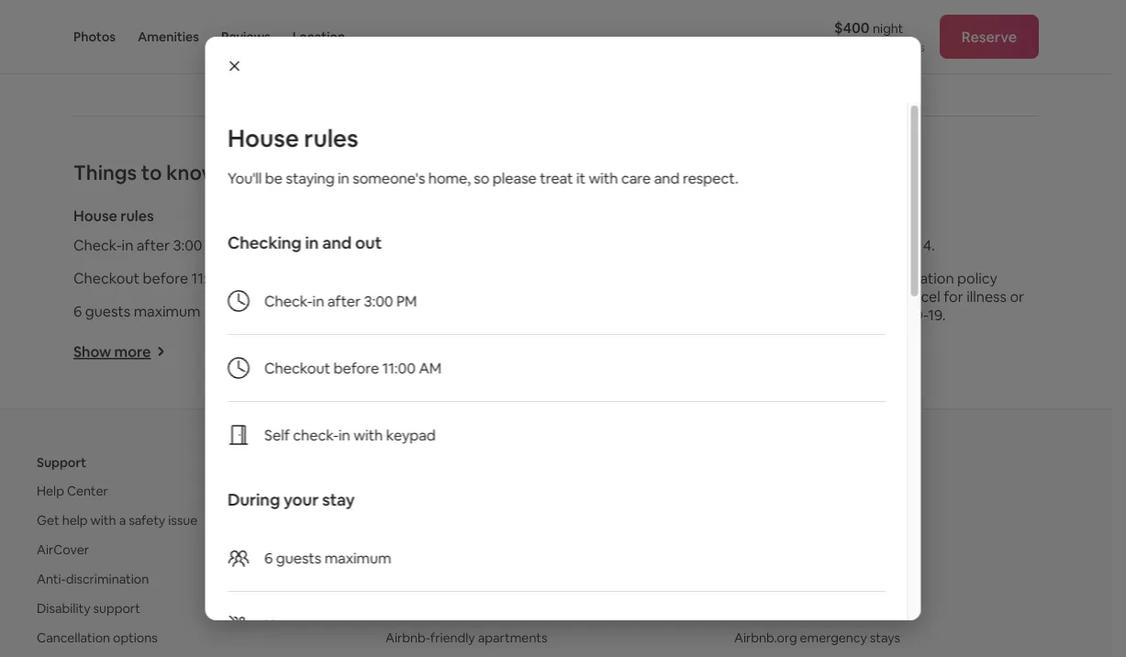 Task type: vqa. For each thing, say whether or not it's contained in the screenshot.
bottommost DUE
no



Task type: describe. For each thing, give the bounding box(es) containing it.
0 vertical spatial before
[[845, 235, 890, 254]]

which
[[727, 287, 767, 306]]

cancellation options link
[[37, 630, 158, 646]]

0 horizontal spatial with
[[91, 512, 116, 529]]

support
[[37, 454, 86, 470]]

0 vertical spatial 6
[[73, 301, 82, 320]]

emergency
[[800, 630, 867, 646]]

host's
[[804, 268, 846, 287]]

home,
[[428, 168, 470, 187]]

nov
[[893, 235, 920, 254]]

the
[[778, 268, 801, 287]]

please
[[492, 168, 536, 187]]

airbnb-friendly apartments link
[[386, 630, 547, 646]]

reviews button
[[221, 0, 271, 73]]

rules for after
[[120, 206, 154, 225]]

providing
[[171, 51, 234, 70]]

checking in and out
[[227, 232, 382, 254]]

1 vertical spatial before
[[143, 268, 188, 287]]

pm inside house rules dialog
[[396, 291, 417, 310]]

am inside house rules dialog
[[418, 358, 441, 377]]

rated
[[312, 29, 349, 48]]

smoke
[[400, 301, 446, 320]]

house for check-
[[73, 206, 117, 225]]

things
[[73, 159, 137, 185]]

experienced,
[[178, 29, 266, 48]]

1 horizontal spatial with
[[353, 425, 383, 444]]

0 horizontal spatial after
[[137, 235, 170, 254]]

0 horizontal spatial check-
[[73, 235, 122, 254]]

it
[[576, 168, 585, 187]]

center
[[67, 483, 108, 499]]

1 vertical spatial and
[[322, 232, 351, 254]]

stay
[[322, 489, 354, 511]]

0 horizontal spatial maximum
[[134, 301, 201, 320]]

0 vertical spatial 11:00
[[191, 268, 225, 287]]

cancellation
[[37, 630, 110, 646]]

hosting
[[386, 541, 432, 558]]

self check-in with keypad
[[264, 425, 435, 444]]

photos button
[[73, 0, 116, 73]]

caused
[[805, 305, 854, 324]]

$400
[[834, 18, 870, 37]]

0 vertical spatial checkout
[[73, 268, 140, 287]]

1 show more from the left
[[73, 342, 151, 361]]

help center
[[37, 483, 108, 499]]

11:00 inside house rules dialog
[[382, 358, 415, 377]]

hosting resources link
[[386, 541, 492, 558]]

0 vertical spatial 3:00
[[173, 235, 202, 254]]

safety
[[129, 512, 165, 529]]

resources
[[435, 541, 492, 558]]

amenities
[[138, 28, 199, 45]]

out
[[355, 232, 382, 254]]

get help with a safety issue link
[[37, 512, 198, 529]]

36
[[872, 40, 884, 55]]

airbnb.org
[[734, 630, 797, 646]]

covid-
[[877, 305, 928, 324]]

a inside the gianna is a superhost superhosts are experienced, highly rated hosts who are committed to providing great stays for guests.
[[139, 1, 147, 20]]

1 more from the left
[[114, 342, 151, 361]]

guests inside house rules dialog
[[276, 548, 321, 567]]

2 more from the left
[[441, 342, 478, 361]]

help
[[62, 512, 88, 529]]

or
[[1010, 287, 1024, 306]]

superhosts
[[73, 29, 150, 48]]

alarm
[[450, 301, 487, 320]]

gianna is a superhost superhosts are experienced, highly rated hosts who are committed to providing great stays for guests.
[[73, 1, 446, 70]]

respect.
[[682, 168, 738, 187]]

2 horizontal spatial with
[[588, 168, 618, 187]]

free cancellation before nov 4.
[[727, 235, 935, 254]]

check- inside house rules dialog
[[264, 291, 312, 310]]

cancellation options
[[37, 630, 158, 646]]

disability support link
[[37, 600, 140, 617]]

highly
[[269, 29, 309, 48]]

1 horizontal spatial stays
[[870, 630, 901, 646]]

self
[[264, 425, 289, 444]]

you
[[869, 287, 894, 306]]

get
[[37, 512, 59, 529]]

by
[[857, 305, 874, 324]]

pets
[[286, 615, 317, 634]]

issue
[[168, 512, 198, 529]]

care
[[621, 168, 651, 187]]

photos
[[73, 28, 116, 45]]

keypad
[[386, 425, 435, 444]]

1 horizontal spatial and
[[654, 168, 679, 187]]

maximum inside house rules dialog
[[324, 548, 391, 567]]

things to know
[[73, 159, 218, 185]]

0 vertical spatial am
[[228, 268, 251, 287]]

help center link
[[37, 483, 108, 499]]

4.
[[923, 235, 935, 254]]

to inside the gianna is a superhost superhosts are experienced, highly rated hosts who are committed to providing great stays for guests.
[[153, 51, 167, 70]]

in down checking in and out
[[312, 291, 324, 310]]

treat
[[539, 168, 573, 187]]

anti-discrimination link
[[37, 571, 149, 587]]

19.
[[928, 305, 946, 324]]

aircover link
[[37, 541, 89, 558]]

during
[[227, 489, 280, 511]]

anti-
[[37, 571, 66, 587]]

applies
[[770, 287, 818, 306]]

check-
[[293, 425, 338, 444]]

1 vertical spatial to
[[141, 159, 162, 185]]

even
[[821, 287, 854, 306]]

gianna
[[73, 1, 122, 20]]

review the host's full cancellation policy which applies even if you cancel for illness or disruptions caused by covid-19.
[[727, 268, 1024, 324]]

airbnb.org emergency stays
[[734, 630, 901, 646]]

in up stay
[[338, 425, 350, 444]]

disability
[[37, 600, 90, 617]]

get help with a safety issue
[[37, 512, 198, 529]]



Task type: locate. For each thing, give the bounding box(es) containing it.
rules inside dialog
[[304, 123, 358, 154]]

1 horizontal spatial for
[[944, 287, 964, 306]]

0 horizontal spatial are
[[153, 29, 174, 48]]

check-in after 3:00 pm down "things to know"
[[73, 235, 226, 254]]

1 horizontal spatial show more button
[[400, 342, 492, 361]]

check-in after 3:00 pm inside house rules dialog
[[264, 291, 417, 310]]

rules up staying
[[304, 123, 358, 154]]

to left know
[[141, 159, 162, 185]]

show
[[73, 342, 111, 361], [400, 342, 438, 361]]

location button
[[293, 0, 345, 73]]

hosting resources
[[386, 541, 492, 558]]

1 vertical spatial for
[[944, 287, 964, 306]]

0 horizontal spatial 11:00
[[191, 268, 225, 287]]

0 vertical spatial rules
[[304, 123, 358, 154]]

a left safety
[[119, 512, 126, 529]]

0 horizontal spatial show more
[[73, 342, 151, 361]]

after down out
[[327, 291, 360, 310]]

house rules for be
[[227, 123, 358, 154]]

3:00 down know
[[173, 235, 202, 254]]

anti-discrimination
[[37, 571, 149, 587]]

1 horizontal spatial rules
[[304, 123, 358, 154]]

1 horizontal spatial checkout
[[264, 358, 330, 377]]

in down "things to know"
[[122, 235, 133, 254]]

0 vertical spatial for
[[315, 51, 335, 70]]

before inside house rules dialog
[[333, 358, 379, 377]]

1 vertical spatial with
[[353, 425, 383, 444]]

1 horizontal spatial house rules
[[227, 123, 358, 154]]

1 horizontal spatial check-in after 3:00 pm
[[264, 291, 417, 310]]

2 show more from the left
[[400, 342, 478, 361]]

airbnb.org emergency stays link
[[734, 630, 901, 646]]

$400 night 36 reviews
[[834, 18, 925, 55]]

checkout inside house rules dialog
[[264, 358, 330, 377]]

disability support
[[37, 600, 140, 617]]

staying
[[286, 168, 334, 187]]

0 vertical spatial with
[[588, 168, 618, 187]]

reviews
[[221, 28, 271, 45]]

in right staying
[[337, 168, 349, 187]]

apartments
[[478, 630, 547, 646]]

with right it
[[588, 168, 618, 187]]

to
[[153, 51, 167, 70], [141, 159, 162, 185]]

before
[[845, 235, 890, 254], [143, 268, 188, 287], [333, 358, 379, 377]]

cancellation inside "review the host's full cancellation policy which applies even if you cancel for illness or disruptions caused by covid-19."
[[873, 268, 954, 287]]

in
[[337, 168, 349, 187], [305, 232, 318, 254], [122, 235, 133, 254], [312, 291, 324, 310], [338, 425, 350, 444]]

check-
[[73, 235, 122, 254], [264, 291, 312, 310]]

0 horizontal spatial 6 guests maximum
[[73, 301, 201, 320]]

you'll
[[227, 168, 261, 187]]

1 vertical spatial stays
[[870, 630, 901, 646]]

2 vertical spatial before
[[333, 358, 379, 377]]

0 horizontal spatial show
[[73, 342, 111, 361]]

1 vertical spatial cancellation
[[873, 268, 954, 287]]

1 vertical spatial 6 guests maximum
[[264, 548, 391, 567]]

check-in after 3:00 pm down out
[[264, 291, 417, 310]]

and right 'care'
[[654, 168, 679, 187]]

discrimination
[[66, 571, 149, 587]]

to down amenities
[[153, 51, 167, 70]]

who
[[392, 29, 421, 48]]

with left keypad at the bottom of page
[[353, 425, 383, 444]]

pm left checking
[[206, 235, 226, 254]]

0 vertical spatial pm
[[206, 235, 226, 254]]

stays
[[277, 51, 312, 70], [870, 630, 901, 646]]

cancellation down nov
[[873, 268, 954, 287]]

0 horizontal spatial check-in after 3:00 pm
[[73, 235, 226, 254]]

0 vertical spatial a
[[139, 1, 147, 20]]

1 horizontal spatial cancellation
[[873, 268, 954, 287]]

guests
[[85, 301, 131, 320], [276, 548, 321, 567]]

1 vertical spatial a
[[119, 512, 126, 529]]

in right checking
[[305, 232, 318, 254]]

be
[[265, 168, 282, 187]]

0 horizontal spatial guests
[[85, 301, 131, 320]]

0 vertical spatial cancellation
[[760, 235, 841, 254]]

a
[[139, 1, 147, 20], [119, 512, 126, 529]]

house up the be
[[227, 123, 299, 154]]

your
[[283, 489, 318, 511]]

1 horizontal spatial before
[[333, 358, 379, 377]]

1 vertical spatial checkout before 11:00 am
[[264, 358, 441, 377]]

6
[[73, 301, 82, 320], [264, 548, 272, 567]]

11:00
[[191, 268, 225, 287], [382, 358, 415, 377]]

friendly
[[430, 630, 475, 646]]

guests.
[[338, 51, 387, 70]]

1 vertical spatial checkout
[[264, 358, 330, 377]]

am down checking
[[228, 268, 251, 287]]

0 horizontal spatial 6
[[73, 301, 82, 320]]

1 vertical spatial check-
[[264, 291, 312, 310]]

0 horizontal spatial show more button
[[73, 342, 166, 361]]

1 horizontal spatial 11:00
[[382, 358, 415, 377]]

house rules inside dialog
[[227, 123, 358, 154]]

0 horizontal spatial 3:00
[[173, 235, 202, 254]]

0 vertical spatial checkout before 11:00 am
[[73, 268, 251, 287]]

you'll be staying in someone's home, so please treat it with care and respect.
[[227, 168, 738, 187]]

checkout before 11:00 am
[[73, 268, 251, 287], [264, 358, 441, 377]]

are down superhost
[[153, 29, 174, 48]]

for left illness
[[944, 287, 964, 306]]

1 horizontal spatial pm
[[396, 291, 417, 310]]

1 vertical spatial pm
[[396, 291, 417, 310]]

house rules
[[227, 123, 358, 154], [73, 206, 154, 225]]

checkout before 11:00 am inside house rules dialog
[[264, 358, 441, 377]]

maximum
[[134, 301, 201, 320], [324, 548, 391, 567]]

0 vertical spatial house
[[227, 123, 299, 154]]

and left out
[[322, 232, 351, 254]]

for inside "review the host's full cancellation policy which applies even if you cancel for illness or disruptions caused by covid-19."
[[944, 287, 964, 306]]

options
[[113, 630, 158, 646]]

rules down "things to know"
[[120, 206, 154, 225]]

0 horizontal spatial for
[[315, 51, 335, 70]]

show more button
[[73, 342, 166, 361], [400, 342, 492, 361]]

after inside house rules dialog
[[327, 291, 360, 310]]

rules
[[304, 123, 358, 154], [120, 206, 154, 225]]

0 horizontal spatial cancellation
[[760, 235, 841, 254]]

stays down highly at the left of page
[[277, 51, 312, 70]]

0 horizontal spatial house
[[73, 206, 117, 225]]

disruptions
[[727, 305, 802, 324]]

3:00 inside house rules dialog
[[363, 291, 393, 310]]

aircover
[[37, 541, 89, 558]]

2 horizontal spatial before
[[845, 235, 890, 254]]

house rules dialog
[[205, 37, 921, 657]]

check- down 'things'
[[73, 235, 122, 254]]

pm
[[206, 235, 226, 254], [396, 291, 417, 310]]

3:00 left smoke
[[363, 291, 393, 310]]

0 horizontal spatial checkout
[[73, 268, 140, 287]]

and
[[654, 168, 679, 187], [322, 232, 351, 254]]

rules for staying
[[304, 123, 358, 154]]

for down rated on the top left of the page
[[315, 51, 335, 70]]

1 horizontal spatial show more
[[400, 342, 478, 361]]

0 horizontal spatial house rules
[[73, 206, 154, 225]]

0 horizontal spatial a
[[119, 512, 126, 529]]

1 horizontal spatial am
[[418, 358, 441, 377]]

2 vertical spatial with
[[91, 512, 116, 529]]

0 vertical spatial check-
[[73, 235, 122, 254]]

check-in after 3:00 pm
[[73, 235, 226, 254], [264, 291, 417, 310]]

after down "things to know"
[[137, 235, 170, 254]]

0 vertical spatial check-in after 3:00 pm
[[73, 235, 226, 254]]

house down 'things'
[[73, 206, 117, 225]]

am down smoke
[[418, 358, 441, 377]]

1 vertical spatial 11:00
[[382, 358, 415, 377]]

1 vertical spatial check-in after 3:00 pm
[[264, 291, 417, 310]]

if
[[857, 287, 866, 306]]

reviews
[[887, 40, 925, 55]]

1 horizontal spatial check-
[[264, 291, 312, 310]]

1 horizontal spatial more
[[441, 342, 478, 361]]

stays right emergency
[[870, 630, 901, 646]]

night
[[873, 20, 904, 36]]

0 horizontal spatial and
[[322, 232, 351, 254]]

check- down checking in and out
[[264, 291, 312, 310]]

checking
[[227, 232, 301, 254]]

no
[[264, 615, 283, 634]]

1 show from the left
[[73, 342, 111, 361]]

1 horizontal spatial after
[[327, 291, 360, 310]]

1 horizontal spatial checkout before 11:00 am
[[264, 358, 441, 377]]

1 vertical spatial house rules
[[73, 206, 154, 225]]

house for you'll
[[227, 123, 299, 154]]

more
[[114, 342, 151, 361], [441, 342, 478, 361]]

house rules for in
[[73, 206, 154, 225]]

someone's
[[352, 168, 425, 187]]

stays inside the gianna is a superhost superhosts are experienced, highly rated hosts who are committed to providing great stays for guests.
[[277, 51, 312, 70]]

no pets
[[264, 615, 317, 634]]

so
[[474, 168, 489, 187]]

superhost
[[150, 1, 221, 20]]

during your stay
[[227, 489, 354, 511]]

full
[[849, 268, 870, 287]]

0 vertical spatial to
[[153, 51, 167, 70]]

0 horizontal spatial stays
[[277, 51, 312, 70]]

0 vertical spatial and
[[654, 168, 679, 187]]

policy
[[958, 268, 998, 287]]

1 horizontal spatial 6
[[264, 548, 272, 567]]

0 vertical spatial 6 guests maximum
[[73, 301, 201, 320]]

cancel
[[897, 287, 941, 306]]

0 vertical spatial guests
[[85, 301, 131, 320]]

1 show more button from the left
[[73, 342, 166, 361]]

for inside the gianna is a superhost superhosts are experienced, highly rated hosts who are committed to providing great stays for guests.
[[315, 51, 335, 70]]

1 horizontal spatial 6 guests maximum
[[264, 548, 391, 567]]

cancellation up the at the top of the page
[[760, 235, 841, 254]]

0 vertical spatial after
[[137, 235, 170, 254]]

0 horizontal spatial before
[[143, 268, 188, 287]]

0 horizontal spatial rules
[[120, 206, 154, 225]]

3:00
[[173, 235, 202, 254], [363, 291, 393, 310]]

2 are from the left
[[424, 29, 446, 48]]

with right help at the left bottom of page
[[91, 512, 116, 529]]

1 horizontal spatial house
[[227, 123, 299, 154]]

house rules up staying
[[227, 123, 358, 154]]

location
[[293, 28, 345, 45]]

know
[[166, 159, 218, 185]]

0 vertical spatial stays
[[277, 51, 312, 70]]

house inside house rules dialog
[[227, 123, 299, 154]]

1 vertical spatial guests
[[276, 548, 321, 567]]

0 horizontal spatial more
[[114, 342, 151, 361]]

1 horizontal spatial are
[[424, 29, 446, 48]]

1 horizontal spatial 3:00
[[363, 291, 393, 310]]

0 horizontal spatial pm
[[206, 235, 226, 254]]

airbnb-
[[386, 630, 430, 646]]

for
[[315, 51, 335, 70], [944, 287, 964, 306]]

1 horizontal spatial show
[[400, 342, 438, 361]]

0 horizontal spatial checkout before 11:00 am
[[73, 268, 251, 287]]

6 guests maximum
[[73, 301, 201, 320], [264, 548, 391, 567]]

1 horizontal spatial a
[[139, 1, 147, 20]]

checkout
[[73, 268, 140, 287], [264, 358, 330, 377]]

1 vertical spatial 3:00
[[363, 291, 393, 310]]

house rules down 'things'
[[73, 206, 154, 225]]

2 show from the left
[[400, 342, 438, 361]]

great
[[237, 51, 274, 70]]

6 guests maximum inside house rules dialog
[[264, 548, 391, 567]]

with
[[588, 168, 618, 187], [353, 425, 383, 444], [91, 512, 116, 529]]

1 vertical spatial rules
[[120, 206, 154, 225]]

free
[[727, 235, 757, 254]]

1 vertical spatial 6
[[264, 548, 272, 567]]

a right is
[[139, 1, 147, 20]]

are right who
[[424, 29, 446, 48]]

0 vertical spatial maximum
[[134, 301, 201, 320]]

is
[[125, 1, 136, 20]]

show more
[[73, 342, 151, 361], [400, 342, 478, 361]]

1 horizontal spatial maximum
[[324, 548, 391, 567]]

support
[[93, 600, 140, 617]]

pm left the alarm
[[396, 291, 417, 310]]

2 show more button from the left
[[400, 342, 492, 361]]

1 are from the left
[[153, 29, 174, 48]]

illness
[[967, 287, 1007, 306]]

6 inside house rules dialog
[[264, 548, 272, 567]]

0 horizontal spatial am
[[228, 268, 251, 287]]

amenities button
[[138, 0, 199, 73]]



